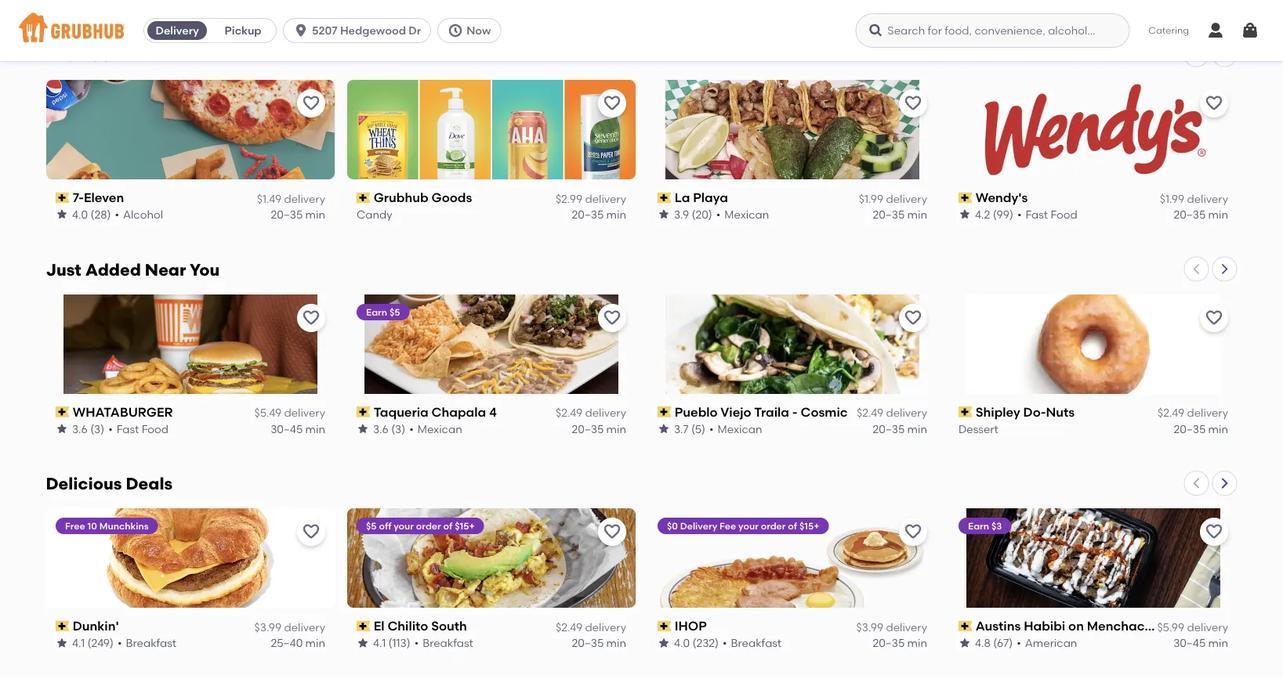 Task type: vqa. For each thing, say whether or not it's contained in the screenshot.
Shipley Do-Nuts
yes



Task type: describe. For each thing, give the bounding box(es) containing it.
taqueria chapala 4
[[373, 404, 497, 420]]

delivery for austins habibi on menchaca rd
[[1187, 621, 1228, 634]]

5207
[[312, 24, 338, 37]]

4.8 (67)
[[975, 637, 1013, 650]]

20–35 for wendy's
[[1174, 207, 1206, 221]]

eleven
[[83, 190, 124, 205]]

in
[[46, 45, 61, 65]]

viejo
[[720, 404, 751, 420]]

$2.99
[[556, 192, 582, 205]]

subscription pass image for la playa
[[658, 192, 671, 203]]

min for dunkin'
[[305, 637, 325, 650]]

4.1 (249)
[[72, 637, 113, 650]]

• alcohol
[[114, 207, 163, 221]]

whataburger
[[72, 404, 173, 420]]

(20)
[[692, 207, 712, 221]]

catering button
[[1138, 13, 1201, 48]]

off
[[379, 521, 391, 532]]

el chilito south logo image
[[347, 509, 636, 609]]

earn for taqueria
[[366, 306, 387, 317]]

la playa logo image
[[665, 80, 919, 179]]

• mexican for just added near you
[[709, 422, 762, 436]]

(99)
[[993, 207, 1013, 221]]

on
[[1068, 619, 1084, 635]]

$1.49 delivery
[[257, 192, 325, 205]]

20–35 for el chilito south
[[572, 637, 604, 650]]

4.2
[[975, 207, 990, 221]]

4.2 (99)
[[975, 207, 1013, 221]]

traila
[[754, 404, 789, 420]]

munchkins
[[99, 521, 148, 532]]

• mexican down taqueria chapala 4
[[409, 422, 462, 436]]

• for austins habibi on menchaca rd
[[1017, 637, 1021, 650]]

la
[[675, 190, 690, 205]]

$5 off your order of $15+
[[366, 521, 474, 532]]

subscription pass image for pueblo viejo traila - cosmic
[[658, 407, 671, 418]]

(232)
[[692, 637, 719, 650]]

min for grubhub goods
[[606, 207, 626, 221]]

(249)
[[87, 637, 113, 650]]

min for pueblo viejo traila - cosmic
[[907, 422, 927, 436]]

(113)
[[388, 637, 410, 650]]

pickup
[[225, 24, 262, 37]]

min for wendy's
[[1208, 207, 1228, 221]]

(5)
[[691, 422, 705, 436]]

$2.49 delivery for shipley do-nuts
[[1158, 406, 1228, 420]]

5207 hedgewood dr button
[[283, 18, 438, 43]]

20–35 min for pueblo viejo traila - cosmic
[[873, 422, 927, 436]]

3.7 (5)
[[674, 422, 705, 436]]

whataburger logo image
[[46, 294, 334, 394]]

$3.99 delivery for ihop
[[856, 621, 927, 634]]

7-
[[72, 190, 83, 205]]

5207 hedgewood dr
[[312, 24, 421, 37]]

7-eleven
[[72, 190, 124, 205]]

mexican for just added near you
[[717, 422, 762, 436]]

4.1 (113)
[[373, 637, 410, 650]]

in a rush?
[[46, 45, 129, 65]]

ihop
[[675, 619, 707, 635]]

food for wendy's
[[1051, 207, 1078, 221]]

• american
[[1017, 637, 1077, 650]]

breakfast for ihop
[[731, 637, 782, 650]]

Search for food, convenience, alcohol... search field
[[856, 13, 1130, 48]]

min for shipley do-nuts
[[1208, 422, 1228, 436]]

chapala
[[431, 404, 486, 420]]

delivery for pueblo viejo traila - cosmic
[[886, 406, 927, 420]]

candy
[[356, 207, 392, 221]]

caret right icon image for near
[[1219, 263, 1232, 276]]

delivery inside delivery button
[[156, 24, 199, 37]]

star icon image for 7-eleven
[[55, 208, 68, 220]]

you
[[190, 260, 220, 280]]

• for el chilito south
[[414, 637, 418, 650]]

earn for austins
[[968, 521, 989, 532]]

• for taqueria chapala 4
[[409, 422, 413, 436]]

shipley
[[976, 404, 1020, 420]]

25–40
[[271, 637, 302, 650]]

el
[[373, 619, 384, 635]]

just
[[46, 260, 81, 280]]

30–45 min for whataburger
[[270, 422, 325, 436]]

habibi
[[1024, 619, 1065, 635]]

$2.49 delivery for taqueria chapala 4
[[556, 406, 626, 420]]

rd
[[1156, 619, 1169, 635]]

• for wendy's
[[1017, 207, 1022, 221]]

catering
[[1149, 25, 1190, 36]]

svg image for now
[[448, 23, 464, 38]]

20–35 min for ihop
[[873, 637, 927, 650]]

30–45 for whataburger
[[270, 422, 302, 436]]

30–45 for austins habibi on menchaca rd
[[1174, 637, 1206, 650]]

nuts
[[1046, 404, 1075, 420]]

just added near you
[[46, 260, 220, 280]]

star icon image for ihop
[[658, 637, 670, 650]]

2 horizontal spatial svg image
[[1241, 21, 1260, 40]]

austins habibi on menchaca rd
[[976, 619, 1169, 635]]

20–35 min for el chilito south
[[572, 637, 626, 650]]

pickup button
[[210, 18, 276, 43]]

playa
[[693, 190, 728, 205]]

breakfast for dunkin'
[[125, 637, 176, 650]]

$3
[[991, 521, 1002, 532]]

austins habibi on menchaca rd logo image
[[966, 509, 1221, 609]]

$1.99 delivery for wendy's
[[1160, 192, 1228, 205]]

shipley do-nuts
[[976, 404, 1075, 420]]

20–35 for la playa
[[873, 207, 905, 221]]

3.6 for taqueria chapala 4
[[373, 422, 388, 436]]

30–45 min for austins habibi on menchaca rd
[[1174, 637, 1228, 650]]

$3.99 for dunkin'
[[254, 621, 281, 634]]

4.0 (28)
[[72, 207, 111, 221]]

20–35 for grubhub goods
[[572, 207, 604, 221]]

delivery button
[[144, 18, 210, 43]]

el chilito south
[[373, 619, 467, 635]]

min for austins habibi on menchaca rd
[[1208, 637, 1228, 650]]

hedgewood
[[340, 24, 406, 37]]

7-eleven logo image
[[46, 80, 334, 179]]

(28)
[[90, 207, 111, 221]]

deals
[[126, 475, 173, 495]]

main navigation navigation
[[0, 0, 1284, 61]]

menchaca
[[1087, 619, 1153, 635]]

$1.99 for la playa
[[859, 192, 883, 205]]

delivery for wendy's
[[1187, 192, 1228, 205]]

4.0 for 7-eleven
[[72, 207, 88, 221]]

$2.99 delivery
[[556, 192, 626, 205]]

subscription pass image for dunkin'
[[55, 621, 69, 632]]

20–35 min for taqueria chapala 4
[[572, 422, 626, 436]]

grubhub goods logo image
[[347, 80, 636, 179]]

fast for whataburger
[[116, 422, 139, 436]]

min for la playa
[[907, 207, 927, 221]]

• breakfast for el chilito south
[[414, 637, 473, 650]]

1 horizontal spatial $5
[[389, 306, 400, 317]]

star icon image for la playa
[[658, 208, 670, 220]]

star icon image for wendy's
[[959, 208, 971, 220]]

0 horizontal spatial svg image
[[868, 23, 884, 38]]

dunkin' logo image
[[46, 509, 334, 609]]

chilito
[[387, 619, 428, 635]]

goods
[[431, 190, 472, 205]]

-
[[792, 404, 798, 420]]

• for la playa
[[716, 207, 720, 221]]

$2.49 for el chilito south
[[556, 621, 582, 634]]

• mexican for in a rush?
[[716, 207, 769, 221]]

dr
[[409, 24, 421, 37]]

caret right icon image for rush?
[[1219, 48, 1232, 61]]

subscription pass image for grubhub goods
[[356, 192, 370, 203]]

$1.99 for wendy's
[[1160, 192, 1185, 205]]

pueblo viejo traila - cosmic
[[675, 404, 848, 420]]

subscription pass image for ihop
[[658, 621, 671, 632]]

subscription pass image for taqueria chapala 4
[[356, 407, 370, 418]]

(3) for whataburger
[[90, 422, 104, 436]]

20–35 for pueblo viejo traila - cosmic
[[873, 422, 905, 436]]

20–35 min for wendy's
[[1174, 207, 1228, 221]]



Task type: locate. For each thing, give the bounding box(es) containing it.
your right the off
[[393, 521, 414, 532]]

• right (5) at right bottom
[[709, 422, 714, 436]]

alcohol
[[123, 207, 163, 221]]

subscription pass image up dessert at right
[[959, 407, 972, 418]]

0 horizontal spatial of
[[443, 521, 452, 532]]

4.0 (232)
[[674, 637, 719, 650]]

0 vertical spatial fast
[[1026, 207, 1048, 221]]

0 horizontal spatial (3)
[[90, 422, 104, 436]]

1 vertical spatial food
[[141, 422, 168, 436]]

subscription pass image left el
[[356, 621, 370, 632]]

1 horizontal spatial • breakfast
[[414, 637, 473, 650]]

breakfast for el chilito south
[[422, 637, 473, 650]]

wendy's
[[976, 190, 1028, 205]]

star icon image for el chilito south
[[356, 637, 369, 650]]

0 horizontal spatial $3.99 delivery
[[254, 621, 325, 634]]

2 $1.99 delivery from the left
[[1160, 192, 1228, 205]]

4.1 left (249)
[[72, 637, 84, 650]]

ihop logo image
[[648, 509, 937, 609]]

breakfast right (249)
[[125, 637, 176, 650]]

1 vertical spatial caret right icon image
[[1219, 263, 1232, 276]]

0 vertical spatial • fast food
[[1017, 207, 1078, 221]]

1 horizontal spatial order
[[761, 521, 786, 532]]

subscription pass image for austins habibi on menchaca rd
[[959, 621, 972, 632]]

delivery for el chilito south
[[585, 621, 626, 634]]

1 breakfast from the left
[[125, 637, 176, 650]]

3.7
[[674, 422, 689, 436]]

delivery
[[284, 192, 325, 205], [585, 192, 626, 205], [886, 192, 927, 205], [1187, 192, 1228, 205], [284, 406, 325, 420], [585, 406, 626, 420], [886, 406, 927, 420], [1187, 406, 1228, 420], [284, 621, 325, 634], [585, 621, 626, 634], [886, 621, 927, 634], [1187, 621, 1228, 634]]

0 horizontal spatial fast
[[116, 422, 139, 436]]

svg image for 5207 hedgewood dr
[[293, 23, 309, 38]]

min for ihop
[[907, 637, 927, 650]]

3 caret left icon image from the top
[[1191, 478, 1203, 490]]

min for whataburger
[[305, 422, 325, 436]]

do-
[[1023, 404, 1046, 420]]

food right (99)
[[1051, 207, 1078, 221]]

1 vertical spatial delivery
[[680, 521, 717, 532]]

2 caret left icon image from the top
[[1191, 263, 1203, 276]]

subscription pass image for wendy's
[[959, 192, 972, 203]]

1 horizontal spatial 4.1
[[373, 637, 386, 650]]

caret left icon image for rush?
[[1191, 48, 1203, 61]]

save this restaurant image
[[603, 94, 621, 112], [904, 94, 923, 112], [302, 523, 320, 542], [1205, 523, 1224, 542]]

svg image inside now "button"
[[448, 23, 464, 38]]

free 10 munchkins
[[65, 521, 148, 532]]

mexican down taqueria chapala 4
[[417, 422, 462, 436]]

added
[[85, 260, 141, 280]]

star icon image for whataburger
[[55, 423, 68, 435]]

2 $1.99 from the left
[[1160, 192, 1185, 205]]

$5.99
[[1157, 621, 1185, 634]]

3.6 down the taqueria
[[373, 422, 388, 436]]

1 horizontal spatial food
[[1051, 207, 1078, 221]]

fast for wendy's
[[1026, 207, 1048, 221]]

food down whataburger
[[141, 422, 168, 436]]

4.0 down 7-
[[72, 207, 88, 221]]

1 order from the left
[[416, 521, 441, 532]]

subscription pass image left the wendy's
[[959, 192, 972, 203]]

2 caret right icon image from the top
[[1219, 263, 1232, 276]]

• breakfast right (232)
[[723, 637, 782, 650]]

1 horizontal spatial fast
[[1026, 207, 1048, 221]]

wendy's logo image
[[949, 80, 1238, 179]]

min for 7-eleven
[[305, 207, 325, 221]]

delicious deals
[[46, 475, 173, 495]]

1 horizontal spatial $1.99 delivery
[[1160, 192, 1228, 205]]

1 horizontal spatial 30–45 min
[[1174, 637, 1228, 650]]

min
[[305, 207, 325, 221], [606, 207, 626, 221], [907, 207, 927, 221], [1208, 207, 1228, 221], [305, 422, 325, 436], [606, 422, 626, 436], [907, 422, 927, 436], [1208, 422, 1228, 436], [305, 637, 325, 650], [606, 637, 626, 650], [907, 637, 927, 650], [1208, 637, 1228, 650]]

0 vertical spatial 4.0
[[72, 207, 88, 221]]

2 3.6 from the left
[[373, 422, 388, 436]]

(3) down the taqueria
[[391, 422, 405, 436]]

subscription pass image
[[356, 192, 370, 203], [55, 407, 69, 418], [959, 407, 972, 418], [356, 621, 370, 632], [658, 621, 671, 632]]

1 horizontal spatial 4.0
[[674, 637, 690, 650]]

2 $3.99 delivery from the left
[[856, 621, 927, 634]]

• right (249)
[[117, 637, 122, 650]]

0 vertical spatial 30–45 min
[[270, 422, 325, 436]]

breakfast right (232)
[[731, 637, 782, 650]]

1 horizontal spatial (3)
[[391, 422, 405, 436]]

1 horizontal spatial of
[[788, 521, 797, 532]]

1 vertical spatial 4.0
[[674, 637, 690, 650]]

delivery for taqueria chapala 4
[[585, 406, 626, 420]]

• right (28)
[[114, 207, 119, 221]]

subscription pass image left ihop
[[658, 621, 671, 632]]

of right the off
[[443, 521, 452, 532]]

1 horizontal spatial • fast food
[[1017, 207, 1078, 221]]

30–45 down $5.49 delivery
[[270, 422, 302, 436]]

• for dunkin'
[[117, 637, 122, 650]]

• mexican down playa
[[716, 207, 769, 221]]

20–35 min for grubhub goods
[[572, 207, 626, 221]]

3.6 (3) for taqueria chapala 4
[[373, 422, 405, 436]]

3.6 (3) down the taqueria
[[373, 422, 405, 436]]

dessert
[[959, 422, 998, 436]]

2 (3) from the left
[[391, 422, 405, 436]]

0 vertical spatial delivery
[[156, 24, 199, 37]]

• down the taqueria
[[409, 422, 413, 436]]

0 vertical spatial caret right icon image
[[1219, 48, 1232, 61]]

2 4.1 from the left
[[373, 637, 386, 650]]

2 order from the left
[[761, 521, 786, 532]]

• breakfast down south
[[414, 637, 473, 650]]

$3.99 delivery for dunkin'
[[254, 621, 325, 634]]

2 your from the left
[[738, 521, 758, 532]]

delicious
[[46, 475, 122, 495]]

3.6 (3)
[[72, 422, 104, 436], [373, 422, 405, 436]]

food
[[1051, 207, 1078, 221], [141, 422, 168, 436]]

3.6 down whataburger
[[72, 422, 87, 436]]

$2.49 for shipley do-nuts
[[1158, 406, 1185, 420]]

south
[[431, 619, 467, 635]]

subscription pass image left the taqueria
[[356, 407, 370, 418]]

mexican down playa
[[724, 207, 769, 221]]

30–45 down $5.99 delivery
[[1174, 637, 1206, 650]]

1 horizontal spatial breakfast
[[422, 637, 473, 650]]

4.1 down el
[[373, 637, 386, 650]]

0 horizontal spatial $1.99
[[859, 192, 883, 205]]

0 horizontal spatial $1.99 delivery
[[859, 192, 927, 205]]

subscription pass image left 7-
[[55, 192, 69, 203]]

• breakfast for dunkin'
[[117, 637, 176, 650]]

• breakfast for ihop
[[723, 637, 782, 650]]

30–45 min down $5.99 delivery
[[1174, 637, 1228, 650]]

0 horizontal spatial 4.0
[[72, 207, 88, 221]]

• mexican
[[716, 207, 769, 221], [409, 422, 462, 436], [709, 422, 762, 436]]

delivery for whataburger
[[284, 406, 325, 420]]

• down whataburger
[[108, 422, 112, 436]]

1 3.6 (3) from the left
[[72, 422, 104, 436]]

delivery for 7-eleven
[[284, 192, 325, 205]]

1 3.6 from the left
[[72, 422, 87, 436]]

subscription pass image
[[55, 192, 69, 203], [658, 192, 671, 203], [959, 192, 972, 203], [356, 407, 370, 418], [658, 407, 671, 418], [55, 621, 69, 632], [959, 621, 972, 632]]

0 horizontal spatial delivery
[[156, 24, 199, 37]]

$1.99 delivery for la playa
[[859, 192, 927, 205]]

(3)
[[90, 422, 104, 436], [391, 422, 405, 436]]

4.8
[[975, 637, 991, 650]]

0 vertical spatial earn
[[366, 306, 387, 317]]

subscription pass image left la
[[658, 192, 671, 203]]

star icon image
[[55, 208, 68, 220], [658, 208, 670, 220], [959, 208, 971, 220], [55, 423, 68, 435], [356, 423, 369, 435], [658, 423, 670, 435], [55, 637, 68, 650], [356, 637, 369, 650], [658, 637, 670, 650], [959, 637, 971, 650]]

• right (99)
[[1017, 207, 1022, 221]]

3.6 (3) down whataburger
[[72, 422, 104, 436]]

2 breakfast from the left
[[422, 637, 473, 650]]

• for ihop
[[723, 637, 727, 650]]

fast down whataburger
[[116, 422, 139, 436]]

star icon image for taqueria chapala 4
[[356, 423, 369, 435]]

0 horizontal spatial 3.6
[[72, 422, 87, 436]]

your right fee
[[738, 521, 758, 532]]

4.0 for ihop
[[674, 637, 690, 650]]

save this restaurant button
[[297, 89, 325, 117], [598, 89, 626, 117], [899, 89, 927, 117], [1200, 89, 1228, 117], [297, 304, 325, 332], [598, 304, 626, 332], [899, 304, 927, 332], [1200, 304, 1228, 332], [297, 519, 325, 547], [598, 519, 626, 547], [899, 519, 927, 547], [1200, 519, 1228, 547]]

1 vertical spatial caret left icon image
[[1191, 263, 1203, 276]]

$0
[[667, 521, 678, 532]]

0 horizontal spatial your
[[393, 521, 414, 532]]

$2.49 for taqueria chapala 4
[[556, 406, 582, 420]]

delivery for dunkin'
[[284, 621, 325, 634]]

$0 delivery fee your order of $15+
[[667, 521, 819, 532]]

1 horizontal spatial delivery
[[680, 521, 717, 532]]

breakfast
[[125, 637, 176, 650], [422, 637, 473, 650], [731, 637, 782, 650]]

delivery for la playa
[[886, 192, 927, 205]]

1 4.1 from the left
[[72, 637, 84, 650]]

4.1 for dunkin'
[[72, 637, 84, 650]]

20–35 for 7-eleven
[[271, 207, 302, 221]]

0 horizontal spatial 30–45
[[270, 422, 302, 436]]

1 $3.99 from the left
[[254, 621, 281, 634]]

4.0
[[72, 207, 88, 221], [674, 637, 690, 650]]

• breakfast
[[117, 637, 176, 650], [414, 637, 473, 650], [723, 637, 782, 650]]

subscription pass image left whataburger
[[55, 407, 69, 418]]

• breakfast right (249)
[[117, 637, 176, 650]]

0 horizontal spatial 30–45 min
[[270, 422, 325, 436]]

1 vertical spatial 30–45
[[1174, 637, 1206, 650]]

1 • breakfast from the left
[[117, 637, 176, 650]]

3.6
[[72, 422, 87, 436], [373, 422, 388, 436]]

delivery left pickup 'button'
[[156, 24, 199, 37]]

$15+
[[455, 521, 474, 532], [799, 521, 819, 532]]

1 (3) from the left
[[90, 422, 104, 436]]

min for taqueria chapala 4
[[606, 422, 626, 436]]

mexican for in a rush?
[[724, 207, 769, 221]]

3.6 for whataburger
[[72, 422, 87, 436]]

1 horizontal spatial 30–45
[[1174, 637, 1206, 650]]

rush?
[[80, 45, 129, 65]]

$1.99
[[859, 192, 883, 205], [1160, 192, 1185, 205]]

$2.49
[[556, 406, 582, 420], [857, 406, 883, 420], [1158, 406, 1185, 420], [556, 621, 582, 634]]

3 • breakfast from the left
[[723, 637, 782, 650]]

1 horizontal spatial $15+
[[799, 521, 819, 532]]

free
[[65, 521, 85, 532]]

order right the off
[[416, 521, 441, 532]]

svg image
[[1241, 21, 1260, 40], [293, 23, 309, 38], [448, 23, 464, 38]]

star icon image for dunkin'
[[55, 637, 68, 650]]

30–45
[[270, 422, 302, 436], [1174, 637, 1206, 650]]

1 horizontal spatial $3.99 delivery
[[856, 621, 927, 634]]

• fast food down whataburger
[[108, 422, 168, 436]]

• for whataburger
[[108, 422, 112, 436]]

$5.99 delivery
[[1157, 621, 1228, 634]]

taqueria
[[373, 404, 428, 420]]

1 vertical spatial fast
[[116, 422, 139, 436]]

3.9
[[674, 207, 689, 221]]

0 horizontal spatial order
[[416, 521, 441, 532]]

shipley do-nuts logo image
[[949, 294, 1238, 394]]

2 3.6 (3) from the left
[[373, 422, 405, 436]]

pueblo viejo traila - cosmic logo image
[[648, 294, 937, 394]]

20–35 for taqueria chapala 4
[[572, 422, 604, 436]]

of right fee
[[788, 521, 797, 532]]

20–35 min for 7-eleven
[[271, 207, 325, 221]]

4.0 down ihop
[[674, 637, 690, 650]]

0 vertical spatial food
[[1051, 207, 1078, 221]]

caret right icon image
[[1219, 48, 1232, 61], [1219, 263, 1232, 276], [1219, 478, 1232, 490]]

$5.49
[[254, 406, 281, 420]]

• right (113)
[[414, 637, 418, 650]]

subscription pass image for whataburger
[[55, 407, 69, 418]]

1 horizontal spatial 3.6 (3)
[[373, 422, 405, 436]]

order right fee
[[761, 521, 786, 532]]

20–35 min for la playa
[[873, 207, 927, 221]]

dunkin'
[[72, 619, 119, 635]]

30–45 min
[[270, 422, 325, 436], [1174, 637, 1228, 650]]

• fast food for whataburger
[[108, 422, 168, 436]]

1 horizontal spatial 3.6
[[373, 422, 388, 436]]

30–45 min down $5.49 delivery
[[270, 422, 325, 436]]

0 vertical spatial $5
[[389, 306, 400, 317]]

caret left icon image
[[1191, 48, 1203, 61], [1191, 263, 1203, 276], [1191, 478, 1203, 490]]

4
[[489, 404, 497, 420]]

1 $1.99 from the left
[[859, 192, 883, 205]]

1 vertical spatial • fast food
[[108, 422, 168, 436]]

1 horizontal spatial $1.99
[[1160, 192, 1185, 205]]

1 caret left icon image from the top
[[1191, 48, 1203, 61]]

save this restaurant image
[[302, 94, 320, 112], [1205, 94, 1224, 112], [302, 308, 320, 327], [603, 308, 621, 327], [904, 308, 923, 327], [1205, 308, 1224, 327], [603, 523, 621, 542], [904, 523, 923, 542]]

svg image inside the 5207 hedgewood dr button
[[293, 23, 309, 38]]

3 caret right icon image from the top
[[1219, 478, 1232, 490]]

0 vertical spatial caret left icon image
[[1191, 48, 1203, 61]]

• for 7-eleven
[[114, 207, 119, 221]]

20–35 for shipley do-nuts
[[1174, 422, 1206, 436]]

0 horizontal spatial 3.6 (3)
[[72, 422, 104, 436]]

•
[[114, 207, 119, 221], [716, 207, 720, 221], [1017, 207, 1022, 221], [108, 422, 112, 436], [409, 422, 413, 436], [709, 422, 714, 436], [117, 637, 122, 650], [414, 637, 418, 650], [723, 637, 727, 650], [1017, 637, 1021, 650]]

near
[[145, 260, 186, 280]]

2 horizontal spatial breakfast
[[731, 637, 782, 650]]

1 your from the left
[[393, 521, 414, 532]]

now
[[467, 24, 491, 37]]

• right (67) on the right bottom of the page
[[1017, 637, 1021, 650]]

delivery for shipley do-nuts
[[1187, 406, 1228, 420]]

subscription pass image left austins
[[959, 621, 972, 632]]

2 of from the left
[[788, 521, 797, 532]]

delivery right $0
[[680, 521, 717, 532]]

0 horizontal spatial breakfast
[[125, 637, 176, 650]]

star icon image for pueblo viejo traila - cosmic
[[658, 423, 670, 435]]

20–35
[[271, 207, 302, 221], [572, 207, 604, 221], [873, 207, 905, 221], [1174, 207, 1206, 221], [572, 422, 604, 436], [873, 422, 905, 436], [1174, 422, 1206, 436], [572, 637, 604, 650], [873, 637, 905, 650]]

0 horizontal spatial $3.99
[[254, 621, 281, 634]]

• fast food right (99)
[[1017, 207, 1078, 221]]

0 horizontal spatial • fast food
[[108, 422, 168, 436]]

$2.49 delivery for pueblo viejo traila - cosmic
[[857, 406, 927, 420]]

min for el chilito south
[[606, 637, 626, 650]]

• right (20)
[[716, 207, 720, 221]]

$5
[[389, 306, 400, 317], [366, 521, 376, 532]]

1 vertical spatial $5
[[366, 521, 376, 532]]

3 breakfast from the left
[[731, 637, 782, 650]]

2 • breakfast from the left
[[414, 637, 473, 650]]

2 horizontal spatial • breakfast
[[723, 637, 782, 650]]

earn
[[366, 306, 387, 317], [968, 521, 989, 532]]

$3.99
[[254, 621, 281, 634], [856, 621, 883, 634]]

3.6 (3) for whataburger
[[72, 422, 104, 436]]

austins
[[976, 619, 1021, 635]]

a
[[65, 45, 76, 65]]

pueblo
[[675, 404, 718, 420]]

now button
[[438, 18, 508, 43]]

0 horizontal spatial food
[[141, 422, 168, 436]]

• fast food for wendy's
[[1017, 207, 1078, 221]]

breakfast down south
[[422, 637, 473, 650]]

subscription pass image for el chilito south
[[356, 621, 370, 632]]

subscription pass image up candy
[[356, 192, 370, 203]]

1 of from the left
[[443, 521, 452, 532]]

earn $5
[[366, 306, 400, 317]]

(3) for taqueria chapala 4
[[391, 422, 405, 436]]

svg image
[[1207, 21, 1226, 40], [868, 23, 884, 38]]

0 horizontal spatial earn
[[366, 306, 387, 317]]

2 vertical spatial caret left icon image
[[1191, 478, 1203, 490]]

• right (232)
[[723, 637, 727, 650]]

subscription pass image left dunkin'
[[55, 621, 69, 632]]

grubhub
[[373, 190, 428, 205]]

0 horizontal spatial $5
[[366, 521, 376, 532]]

20–35 for ihop
[[873, 637, 905, 650]]

1 horizontal spatial $3.99
[[856, 621, 883, 634]]

earn $3
[[968, 521, 1002, 532]]

delivery for ihop
[[886, 621, 927, 634]]

25–40 min
[[271, 637, 325, 650]]

1 $3.99 delivery from the left
[[254, 621, 325, 634]]

food for whataburger
[[141, 422, 168, 436]]

1 $15+ from the left
[[455, 521, 474, 532]]

la playa
[[675, 190, 728, 205]]

0 horizontal spatial svg image
[[293, 23, 309, 38]]

$2.49 delivery for el chilito south
[[556, 621, 626, 634]]

0 horizontal spatial 4.1
[[72, 637, 84, 650]]

0 horizontal spatial • breakfast
[[117, 637, 176, 650]]

1 caret right icon image from the top
[[1219, 48, 1232, 61]]

$1.49
[[257, 192, 281, 205]]

$2.49 for pueblo viejo traila - cosmic
[[857, 406, 883, 420]]

1 horizontal spatial earn
[[968, 521, 989, 532]]

fast right (99)
[[1026, 207, 1048, 221]]

3.9 (20)
[[674, 207, 712, 221]]

10
[[87, 521, 97, 532]]

0 vertical spatial 30–45
[[270, 422, 302, 436]]

4.1 for el chilito south
[[373, 637, 386, 650]]

mexican down viejo
[[717, 422, 762, 436]]

1 vertical spatial 30–45 min
[[1174, 637, 1228, 650]]

grubhub goods
[[373, 190, 472, 205]]

$3.99 delivery
[[254, 621, 325, 634], [856, 621, 927, 634]]

taqueria chapala 4 logo image
[[347, 294, 636, 394]]

(3) down whataburger
[[90, 422, 104, 436]]

2 $3.99 from the left
[[856, 621, 883, 634]]

$5.49 delivery
[[254, 406, 325, 420]]

1 $1.99 delivery from the left
[[859, 192, 927, 205]]

subscription pass image left pueblo
[[658, 407, 671, 418]]

• mexican down viejo
[[709, 422, 762, 436]]

2 vertical spatial caret right icon image
[[1219, 478, 1232, 490]]

1 horizontal spatial svg image
[[1207, 21, 1226, 40]]

2 $15+ from the left
[[799, 521, 819, 532]]

0 horizontal spatial $15+
[[455, 521, 474, 532]]

1 horizontal spatial svg image
[[448, 23, 464, 38]]

1 vertical spatial earn
[[968, 521, 989, 532]]

1 horizontal spatial your
[[738, 521, 758, 532]]



